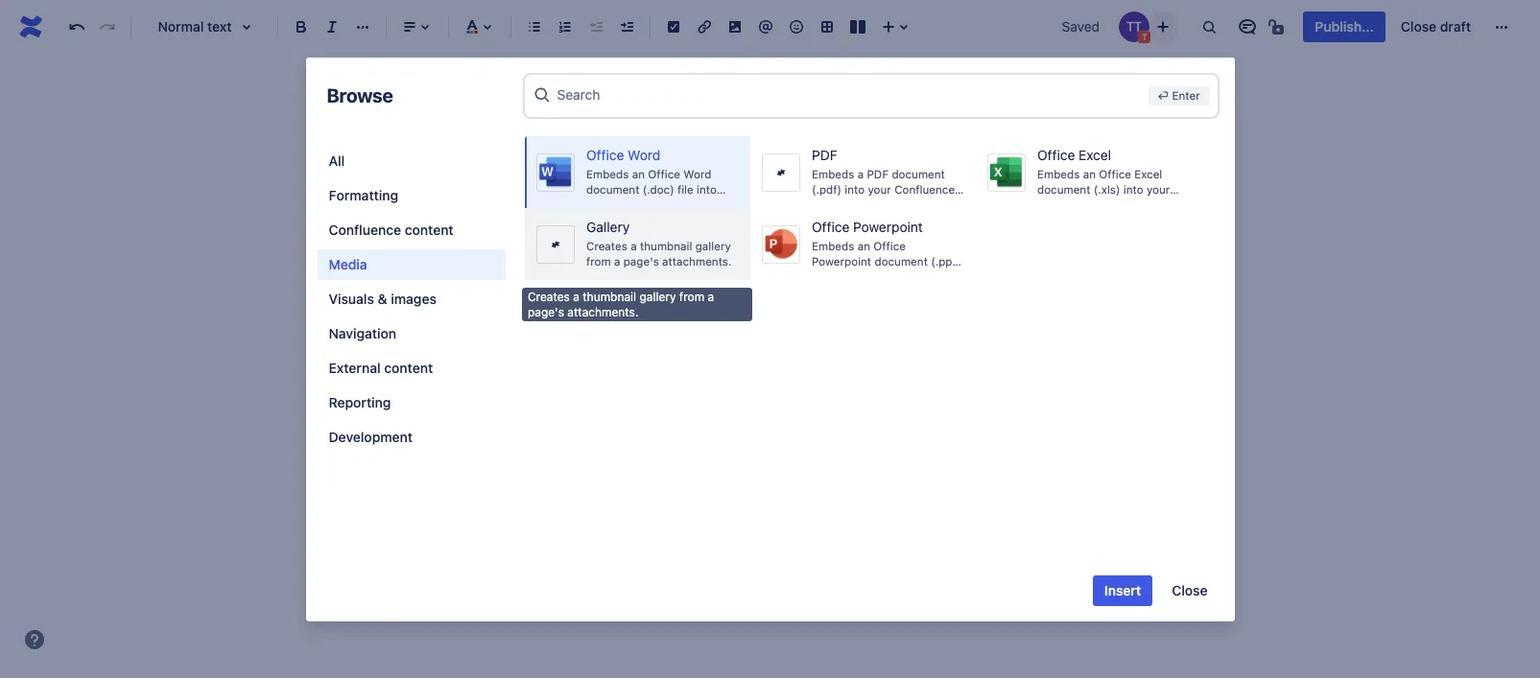 Task type: locate. For each thing, give the bounding box(es) containing it.
1 horizontal spatial an
[[857, 240, 870, 252]]

confluence content button
[[317, 215, 505, 246]]

content for external content
[[384, 360, 433, 376]]

excel down ⏎
[[1135, 168, 1162, 180]]

word up (.doc)
[[627, 147, 660, 163]]

search field
[[557, 77, 1141, 112]]

document up 'office powerpoint embeds an office powerpoint document (.ppt) into your confluence page.'
[[892, 168, 945, 180]]

embeds
[[586, 168, 629, 180], [812, 168, 854, 180], [1037, 168, 1080, 180], [812, 240, 854, 252]]

0 vertical spatial gallery
[[695, 240, 731, 252]]

document
[[892, 168, 945, 180], [586, 183, 639, 196], [1037, 183, 1091, 196], [875, 255, 928, 268]]

0 horizontal spatial gallery
[[640, 290, 676, 304]]

document up gallery
[[586, 183, 639, 196]]

powerpoint
[[853, 219, 923, 235], [812, 255, 871, 268]]

your inside office excel embeds an office excel document (.xls) into your confluence page.
[[1147, 183, 1170, 196]]

page. down (.ppt)
[[925, 271, 955, 283]]

confluence inside 'pdf embeds a pdf document (.pdf) into your confluence page.'
[[894, 183, 955, 196]]

creates down gallery
[[586, 240, 627, 252]]

page's up creates a thumbnail gallery from a page's attachments. tooltip
[[623, 255, 659, 268]]

page's inside creates a thumbnail gallery from a page's attachments.
[[528, 305, 564, 319]]

document inside office excel embeds an office excel document (.xls) into your confluence page.
[[1037, 183, 1091, 196]]

add image, video, or file image
[[724, 15, 747, 38]]

into
[[697, 183, 717, 196], [845, 183, 865, 196], [1123, 183, 1144, 196], [812, 271, 832, 283]]

into inside office excel embeds an office excel document (.xls) into your confluence page.
[[1123, 183, 1144, 196]]

page's down 'know….@'
[[528, 305, 564, 319]]

Give this page a title text field
[[442, 150, 1131, 181]]

gallery inside creates a thumbnail gallery from a page's attachments.
[[640, 290, 676, 304]]

1 vertical spatial gallery
[[640, 290, 676, 304]]

confluence image
[[15, 12, 46, 42], [15, 12, 46, 42]]

0 horizontal spatial pdf
[[812, 147, 837, 163]]

an for excel
[[1083, 168, 1096, 180]]

an up (.doc)
[[632, 168, 645, 180]]

action item image
[[662, 15, 685, 38]]

content
[[405, 222, 454, 238], [384, 360, 433, 376]]

content link
[[523, 83, 573, 106]]

1 vertical spatial page's
[[528, 305, 564, 319]]

0 vertical spatial content
[[405, 222, 454, 238]]

an inside office word embeds an office word document (.doc) file into your confluence page.
[[632, 168, 645, 180]]

an down 'pdf embeds a pdf document (.pdf) into your confluence page.'
[[857, 240, 870, 252]]

embeds for office powerpoint
[[812, 240, 854, 252]]

creates
[[586, 240, 627, 252], [528, 290, 570, 304]]

close for close draft
[[1402, 18, 1437, 35]]

saved
[[1062, 18, 1100, 35]]

excel
[[1079, 147, 1111, 163], [1135, 168, 1162, 180]]

1 horizontal spatial word
[[683, 168, 711, 180]]

from down gallery
[[586, 255, 611, 268]]

0 vertical spatial thumbnail
[[640, 240, 692, 252]]

thumbnail
[[640, 240, 692, 252], [583, 290, 637, 304]]

gallery down gallery creates a thumbnail gallery from a page's attachments.
[[640, 290, 676, 304]]

0 horizontal spatial from
[[586, 255, 611, 268]]

thumbnail inside creates a thumbnail gallery from a page's attachments.
[[583, 290, 637, 304]]

into inside office word embeds an office word document (.doc) file into your confluence page.
[[697, 183, 717, 196]]

1 horizontal spatial pdf
[[867, 168, 889, 180]]

0 vertical spatial page's
[[623, 255, 659, 268]]

an
[[632, 168, 645, 180], [1083, 168, 1096, 180], [857, 240, 870, 252]]

1 horizontal spatial creates
[[586, 240, 627, 252]]

development
[[329, 429, 413, 445]]

visuals & images button
[[317, 284, 505, 315]]

outdent ⇧tab image
[[585, 15, 608, 38]]

1 vertical spatial close
[[1172, 583, 1208, 599]]

visuals & images
[[329, 291, 437, 307]]

1 horizontal spatial gallery
[[695, 240, 731, 252]]

1 vertical spatial from
[[680, 290, 705, 304]]

1 vertical spatial content
[[384, 360, 433, 376]]

italic ⌘i image
[[321, 15, 344, 38]]

into right (.xls)
[[1123, 183, 1144, 196]]

0 horizontal spatial creates
[[528, 290, 570, 304]]

embeds inside office word embeds an office word document (.doc) file into your confluence page.
[[586, 168, 629, 180]]

into right (.pdf)
[[845, 183, 865, 196]]

word
[[627, 147, 660, 163], [683, 168, 711, 180]]

close left draft
[[1402, 18, 1437, 35]]

page's inside gallery creates a thumbnail gallery from a page's attachments.
[[623, 255, 659, 268]]

mention image
[[755, 15, 778, 38]]

1 vertical spatial creates
[[528, 290, 570, 304]]

insert button
[[1093, 576, 1153, 607]]

advanced search image
[[532, 85, 552, 105]]

0 horizontal spatial thumbnail
[[583, 290, 637, 304]]

your
[[868, 183, 891, 196], [1147, 183, 1170, 196], [586, 199, 609, 211], [835, 271, 858, 283]]

indent tab image
[[615, 15, 638, 38]]

document inside 'office powerpoint embeds an office powerpoint document (.ppt) into your confluence page.'
[[875, 255, 928, 268]]

0 horizontal spatial page's
[[528, 305, 564, 319]]

table image
[[816, 15, 839, 38]]

1 horizontal spatial attachments.
[[662, 255, 731, 268]]

bold ⌘b image
[[290, 15, 313, 38]]

(.doc)
[[643, 183, 674, 196]]

document left (.xls)
[[1037, 183, 1091, 196]]

0 vertical spatial from
[[586, 255, 611, 268]]

page.
[[676, 199, 706, 211], [812, 199, 841, 211], [1101, 199, 1131, 211], [925, 271, 955, 283]]

1 vertical spatial thumbnail
[[583, 290, 637, 304]]

attachments. down 'file'
[[662, 255, 731, 268]]

an up (.xls)
[[1083, 168, 1096, 180]]

gallery down office word embeds an office word document (.doc) file into your confluence page.
[[695, 240, 731, 252]]

page. down (.xls)
[[1101, 199, 1131, 211]]

from inside creates a thumbnail gallery from a page's attachments.
[[680, 290, 705, 304]]

content down navigation button
[[384, 360, 433, 376]]

confluence
[[894, 183, 955, 196], [613, 199, 673, 211], [1037, 199, 1098, 211], [329, 222, 401, 238], [861, 271, 922, 283]]

0 vertical spatial pdf
[[812, 147, 837, 163]]

thumbnail down (.doc)
[[640, 240, 692, 252]]

0 vertical spatial close
[[1402, 18, 1437, 35]]

close inside browse dialog
[[1172, 583, 1208, 599]]

undo ⌘z image
[[65, 15, 88, 38]]

pdf
[[812, 147, 837, 163], [867, 168, 889, 180]]

navigation button
[[317, 319, 505, 349]]

0 horizontal spatial attachments.
[[568, 305, 639, 319]]

0 horizontal spatial an
[[632, 168, 645, 180]]

page. inside 'pdf embeds a pdf document (.pdf) into your confluence page.'
[[812, 199, 841, 211]]

confluence inside button
[[329, 222, 401, 238]]

page. down 'file'
[[676, 199, 706, 211]]

your up gallery
[[586, 199, 609, 211]]

your down (.pdf)
[[835, 271, 858, 283]]

1 horizontal spatial from
[[680, 290, 705, 304]]

gallery
[[695, 240, 731, 252], [640, 290, 676, 304]]

document inside office word embeds an office word document (.doc) file into your confluence page.
[[586, 183, 639, 196]]

1 horizontal spatial page's
[[623, 255, 659, 268]]

(.xls)
[[1094, 183, 1120, 196]]

excel up (.xls)
[[1079, 147, 1111, 163]]

gallery inside gallery creates a thumbnail gallery from a page's attachments.
[[695, 240, 731, 252]]

content
[[523, 85, 573, 102]]

from
[[586, 255, 611, 268], [680, 290, 705, 304]]

publish... button
[[1304, 12, 1386, 42]]

0 vertical spatial excel
[[1079, 147, 1111, 163]]

content for confluence content
[[405, 222, 454, 238]]

an inside office excel embeds an office excel document (.xls) into your confluence page.
[[1083, 168, 1096, 180]]

powerpoint down (.pdf)
[[812, 255, 871, 268]]

pdf embeds a pdf document (.pdf) into your confluence page.
[[812, 147, 955, 211]]

emoji image
[[785, 15, 808, 38]]

an for word
[[632, 168, 645, 180]]

close draft button
[[1390, 12, 1483, 42]]

attachments. down gallery
[[568, 305, 639, 319]]

office
[[586, 147, 624, 163], [1037, 147, 1075, 163], [648, 168, 680, 180], [1099, 168, 1131, 180], [812, 219, 849, 235], [873, 240, 906, 252]]

reporting button
[[317, 388, 505, 419]]

redo ⌘⇧z image
[[96, 15, 119, 38]]

1 horizontal spatial thumbnail
[[640, 240, 692, 252]]

close right insert
[[1172, 583, 1208, 599]]

attachments. inside gallery creates a thumbnail gallery from a page's attachments.
[[662, 255, 731, 268]]

page. inside 'office powerpoint embeds an office powerpoint document (.ppt) into your confluence page.'
[[925, 271, 955, 283]]

0 horizontal spatial close
[[1172, 583, 1208, 599]]

page. inside office excel embeds an office excel document (.xls) into your confluence page.
[[1101, 199, 1131, 211]]

creates down 'know….@'
[[528, 290, 570, 304]]

word up 'file'
[[683, 168, 711, 180]]

2 horizontal spatial an
[[1083, 168, 1096, 180]]

external content button
[[317, 353, 505, 384]]

page. down (.pdf)
[[812, 199, 841, 211]]

overview
[[596, 85, 653, 102]]

gallery creates a thumbnail gallery from a page's attachments.
[[586, 219, 731, 268]]

your inside office word embeds an office word document (.doc) file into your confluence page.
[[586, 199, 609, 211]]

1 vertical spatial excel
[[1135, 168, 1162, 180]]

know….@
[[482, 226, 547, 243]]

browse
[[327, 84, 393, 107]]

draft
[[1441, 18, 1472, 35]]

attachments.
[[662, 255, 731, 268], [568, 305, 639, 319]]

did
[[425, 226, 448, 243]]

powerpoint down 'pdf embeds a pdf document (.pdf) into your confluence page.'
[[853, 219, 923, 235]]

document for office word
[[586, 183, 639, 196]]

pdf up (.pdf)
[[812, 147, 837, 163]]

creates a thumbnail gallery from a page's attachments.
[[528, 290, 714, 319]]

page's
[[623, 255, 659, 268], [528, 305, 564, 319]]

close
[[1402, 18, 1437, 35], [1172, 583, 1208, 599]]

thumbnail down gallery
[[583, 290, 637, 304]]

1 horizontal spatial close
[[1402, 18, 1437, 35]]

into right 'file'
[[697, 183, 717, 196]]

office powerpoint embeds an office powerpoint document (.ppt) into your confluence page.
[[812, 219, 961, 283]]

1 vertical spatial word
[[683, 168, 711, 180]]

from down gallery creates a thumbnail gallery from a page's attachments.
[[680, 290, 705, 304]]

embeds inside office excel embeds an office excel document (.xls) into your confluence page.
[[1037, 168, 1080, 180]]

numbered list ⌘⇧7 image
[[554, 15, 577, 38]]

embeds for office excel
[[1037, 168, 1080, 180]]

a inside 'pdf embeds a pdf document (.pdf) into your confluence page.'
[[857, 168, 864, 180]]

bullet list ⌘⇧8 image
[[523, 15, 546, 38]]

insert
[[1105, 583, 1142, 599]]

0 vertical spatial word
[[627, 147, 660, 163]]

into inside 'pdf embeds a pdf document (.pdf) into your confluence page.'
[[845, 183, 865, 196]]

0 vertical spatial creates
[[586, 240, 627, 252]]

&
[[378, 291, 387, 307]]

your inside 'office powerpoint embeds an office powerpoint document (.ppt) into your confluence page.'
[[835, 271, 858, 283]]

images
[[391, 291, 437, 307]]

a
[[857, 168, 864, 180], [630, 240, 637, 252], [614, 255, 620, 268], [573, 290, 580, 304], [708, 290, 714, 304]]

into down (.pdf)
[[812, 271, 832, 283]]

your right (.xls)
[[1147, 183, 1170, 196]]

1 vertical spatial attachments.
[[568, 305, 639, 319]]

your right (.pdf)
[[868, 183, 891, 196]]

overview link
[[596, 83, 653, 106]]

embeds inside 'office powerpoint embeds an office powerpoint document (.ppt) into your confluence page.'
[[812, 240, 854, 252]]

creates a thumbnail gallery from a page's attachments. tooltip
[[522, 288, 753, 322]]

0 horizontal spatial word
[[627, 147, 660, 163]]

an inside 'office powerpoint embeds an office powerpoint document (.ppt) into your confluence page.'
[[857, 240, 870, 252]]

pdf up 'office powerpoint embeds an office powerpoint document (.ppt) into your confluence page.'
[[867, 168, 889, 180]]

did you know….@
[[425, 226, 547, 243]]

document left (.ppt)
[[875, 255, 928, 268]]

content down "formatting" button
[[405, 222, 454, 238]]

0 vertical spatial attachments.
[[662, 255, 731, 268]]



Task type: describe. For each thing, give the bounding box(es) containing it.
0 horizontal spatial excel
[[1079, 147, 1111, 163]]

confluence content
[[329, 222, 454, 238]]

browse dialog
[[306, 58, 1235, 622]]

navigation
[[329, 325, 397, 342]]

confluence inside office excel embeds an office excel document (.xls) into your confluence page.
[[1037, 199, 1098, 211]]

⏎ enter
[[1158, 89, 1201, 102]]

document inside 'pdf embeds a pdf document (.pdf) into your confluence page.'
[[892, 168, 945, 180]]

from inside gallery creates a thumbnail gallery from a page's attachments.
[[586, 255, 611, 268]]

1 vertical spatial powerpoint
[[812, 255, 871, 268]]

1 horizontal spatial excel
[[1135, 168, 1162, 180]]

development button
[[317, 422, 505, 453]]

media
[[329, 256, 367, 273]]

publish...
[[1316, 18, 1375, 35]]

terry turtle image
[[1120, 12, 1151, 42]]

1 vertical spatial pdf
[[867, 168, 889, 180]]

(.ppt)
[[931, 255, 961, 268]]

file
[[677, 183, 693, 196]]

reporting
[[329, 395, 391, 411]]

Main content area, start typing to enter text. text field
[[390, 222, 1143, 473]]

all
[[329, 153, 345, 169]]

thumbnail inside gallery creates a thumbnail gallery from a page's attachments.
[[640, 240, 692, 252]]

your inside 'pdf embeds a pdf document (.pdf) into your confluence page.'
[[868, 183, 891, 196]]

office excel embeds an office excel document (.xls) into your confluence page.
[[1037, 147, 1170, 211]]

creates inside creates a thumbnail gallery from a page's attachments.
[[528, 290, 570, 304]]

visuals
[[329, 291, 374, 307]]

page. inside office word embeds an office word document (.doc) file into your confluence page.
[[676, 199, 706, 211]]

confluence inside 'office powerpoint embeds an office powerpoint document (.ppt) into your confluence page.'
[[861, 271, 922, 283]]

attachments. inside creates a thumbnail gallery from a page's attachments.
[[568, 305, 639, 319]]

external
[[329, 360, 381, 376]]

into inside 'office powerpoint embeds an office powerpoint document (.ppt) into your confluence page.'
[[812, 271, 832, 283]]

media button
[[317, 250, 505, 280]]

you
[[452, 226, 478, 243]]

document for office excel
[[1037, 183, 1091, 196]]

an for powerpoint
[[857, 240, 870, 252]]

⏎
[[1158, 89, 1170, 102]]

creates inside gallery creates a thumbnail gallery from a page's attachments.
[[586, 240, 627, 252]]

close button
[[1161, 576, 1220, 607]]

layouts image
[[847, 15, 870, 38]]

embeds for office word
[[586, 168, 629, 180]]

all button
[[317, 146, 505, 177]]

(.pdf)
[[812, 183, 842, 196]]

external content
[[329, 360, 433, 376]]

close for close
[[1172, 583, 1208, 599]]

office word embeds an office word document (.doc) file into your confluence page.
[[586, 147, 717, 211]]

formatting
[[329, 187, 399, 204]]

formatting button
[[317, 180, 505, 211]]

link image
[[693, 15, 716, 38]]

confluence inside office word embeds an office word document (.doc) file into your confluence page.
[[613, 199, 673, 211]]

gallery
[[586, 219, 630, 235]]

document for office powerpoint
[[875, 255, 928, 268]]

embeds inside 'pdf embeds a pdf document (.pdf) into your confluence page.'
[[812, 168, 854, 180]]

enter
[[1173, 89, 1201, 102]]

close draft
[[1402, 18, 1472, 35]]

0 vertical spatial powerpoint
[[853, 219, 923, 235]]



Task type: vqa. For each thing, say whether or not it's contained in the screenshot.
the leftmost High 'icon'
no



